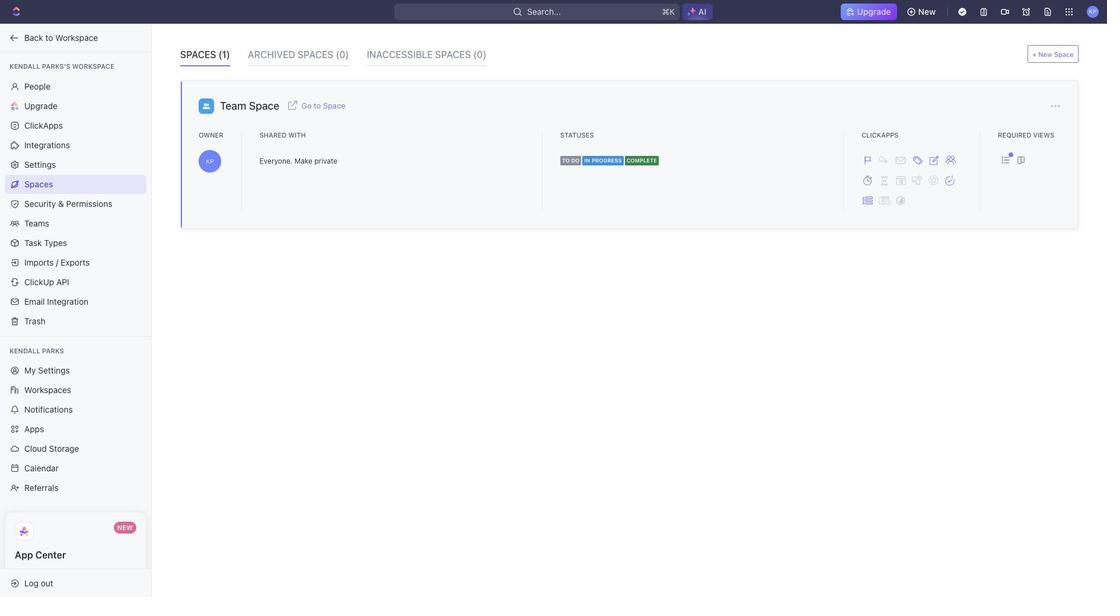 Task type: describe. For each thing, give the bounding box(es) containing it.
⌘k
[[662, 7, 675, 17]]

new inside 'button'
[[918, 7, 936, 17]]

apps
[[24, 424, 44, 434]]

statuses
[[560, 131, 594, 139]]

exports
[[61, 257, 90, 267]]

ai
[[698, 7, 706, 17]]

0 vertical spatial kp
[[1089, 8, 1097, 15]]

workspaces
[[24, 385, 71, 395]]

views
[[1033, 131, 1054, 139]]

everyone. make private
[[259, 157, 337, 165]]

app center
[[15, 550, 66, 560]]

parks's
[[42, 62, 70, 70]]

kendall for my settings
[[9, 347, 40, 354]]

with
[[288, 131, 306, 139]]

cloud
[[24, 444, 47, 454]]

apps link
[[5, 420, 146, 439]]

permissions
[[66, 198, 112, 208]]

my settings
[[24, 365, 70, 375]]

storage
[[49, 444, 79, 454]]

clickapps link
[[5, 116, 146, 135]]

kendall for people
[[9, 62, 40, 70]]

ai button
[[682, 4, 713, 20]]

new button
[[902, 2, 943, 21]]

(0) for inaccessible spaces (0)
[[473, 49, 486, 60]]

notifications link
[[5, 400, 146, 419]]

inaccessible spaces (0)
[[367, 49, 486, 60]]

spaces (1)
[[180, 49, 230, 60]]

0 horizontal spatial kp button
[[199, 150, 223, 173]]

/
[[56, 257, 58, 267]]

workspaces link
[[5, 381, 146, 400]]

parks
[[42, 347, 64, 354]]

go to space
[[301, 101, 345, 110]]

spaces right inaccessible
[[435, 49, 471, 60]]

in
[[584, 157, 590, 164]]

everyone.
[[259, 157, 293, 165]]

app
[[15, 550, 33, 560]]

go
[[301, 101, 312, 110]]

team
[[220, 100, 246, 112]]

to do in progress complete
[[562, 157, 657, 164]]

referrals link
[[5, 478, 146, 497]]

task types link
[[5, 233, 146, 252]]

teams
[[24, 218, 49, 228]]

space for + new space
[[1054, 50, 1074, 58]]

api
[[56, 277, 69, 287]]

1 vertical spatial upgrade
[[24, 101, 58, 111]]

trash
[[24, 316, 45, 326]]

my
[[24, 365, 36, 375]]

people
[[24, 81, 50, 91]]

user group image
[[203, 103, 210, 109]]

space for go to space
[[323, 101, 345, 110]]

integrations
[[24, 140, 70, 150]]

private
[[314, 157, 337, 165]]

go to space link
[[301, 100, 345, 110]]

back
[[24, 32, 43, 42]]

cloud storage link
[[5, 439, 146, 458]]

log out button
[[5, 574, 141, 593]]

archived
[[248, 49, 295, 60]]

settings link
[[5, 155, 146, 174]]

back to workspace button
[[5, 28, 141, 47]]

team space
[[220, 100, 279, 112]]

workspace for kendall parks's workspace
[[72, 62, 114, 70]]

log out
[[24, 578, 53, 588]]

shared with
[[259, 131, 306, 139]]

owner
[[199, 131, 223, 139]]

kendall parks
[[9, 347, 64, 354]]

archived spaces (0)
[[248, 49, 349, 60]]

back to workspace
[[24, 32, 98, 42]]

email integration
[[24, 296, 88, 306]]

imports
[[24, 257, 54, 267]]

task
[[24, 237, 42, 248]]

clickup api link
[[5, 272, 146, 291]]

(1)
[[218, 49, 230, 60]]

complete
[[627, 157, 657, 164]]

clickup api
[[24, 277, 69, 287]]

(0) for archived spaces (0)
[[336, 49, 349, 60]]



Task type: locate. For each thing, give the bounding box(es) containing it.
kendall parks's workspace
[[9, 62, 114, 70]]

to for space
[[314, 101, 321, 110]]

spaces
[[180, 49, 216, 60], [298, 49, 333, 60], [435, 49, 471, 60], [24, 179, 53, 189]]

space up shared
[[249, 100, 279, 112]]

0 horizontal spatial (0)
[[336, 49, 349, 60]]

1 vertical spatial settings
[[38, 365, 70, 375]]

to inside button
[[45, 32, 53, 42]]

1 horizontal spatial kp
[[1089, 8, 1097, 15]]

1 vertical spatial kp
[[206, 158, 214, 165]]

shared
[[259, 131, 286, 139]]

settings
[[24, 159, 56, 169], [38, 365, 70, 375]]

0 horizontal spatial new
[[117, 524, 133, 531]]

center
[[35, 550, 66, 560]]

email integration link
[[5, 292, 146, 311]]

space right +
[[1054, 50, 1074, 58]]

1 vertical spatial new
[[1038, 50, 1052, 58]]

integration
[[47, 296, 88, 306]]

integrations link
[[5, 135, 146, 154]]

1 (0) from the left
[[336, 49, 349, 60]]

to for workspace
[[45, 32, 53, 42]]

kp button
[[1083, 2, 1102, 21], [199, 150, 223, 173]]

2 vertical spatial to
[[562, 157, 570, 164]]

required views
[[998, 131, 1054, 139]]

upgrade link
[[840, 4, 897, 20], [5, 96, 146, 115]]

1 horizontal spatial upgrade
[[857, 7, 891, 17]]

0 horizontal spatial clickapps
[[24, 120, 63, 130]]

+
[[1032, 50, 1036, 58]]

upgrade link left new 'button'
[[840, 4, 897, 20]]

workspace up the kendall parks's workspace
[[55, 32, 98, 42]]

1 horizontal spatial new
[[918, 7, 936, 17]]

2 kendall from the top
[[9, 347, 40, 354]]

calendar link
[[5, 459, 146, 478]]

0 vertical spatial kendall
[[9, 62, 40, 70]]

spaces left (1)
[[180, 49, 216, 60]]

imports / exports
[[24, 257, 90, 267]]

1 vertical spatial to
[[314, 101, 321, 110]]

to right back
[[45, 32, 53, 42]]

space right go
[[323, 101, 345, 110]]

log
[[24, 578, 39, 588]]

make
[[294, 157, 312, 165]]

2 vertical spatial new
[[117, 524, 133, 531]]

security & permissions link
[[5, 194, 146, 213]]

required
[[998, 131, 1031, 139]]

0 horizontal spatial upgrade
[[24, 101, 58, 111]]

0 horizontal spatial space
[[249, 100, 279, 112]]

upgrade left new 'button'
[[857, 7, 891, 17]]

people link
[[5, 77, 146, 96]]

settings down parks
[[38, 365, 70, 375]]

security & permissions
[[24, 198, 112, 208]]

1 horizontal spatial space
[[323, 101, 345, 110]]

0 vertical spatial settings
[[24, 159, 56, 169]]

1 vertical spatial kp button
[[199, 150, 223, 173]]

notifications
[[24, 404, 73, 414]]

1 horizontal spatial clickapps
[[862, 131, 899, 139]]

0 vertical spatial kp button
[[1083, 2, 1102, 21]]

to right go
[[314, 101, 321, 110]]

trash link
[[5, 312, 146, 331]]

1 vertical spatial clickapps
[[862, 131, 899, 139]]

to left do
[[562, 157, 570, 164]]

&
[[58, 198, 64, 208]]

(0)
[[336, 49, 349, 60], [473, 49, 486, 60]]

settings down integrations
[[24, 159, 56, 169]]

+ new space
[[1032, 50, 1074, 58]]

upgrade link up clickapps link
[[5, 96, 146, 115]]

kp
[[1089, 8, 1097, 15], [206, 158, 214, 165]]

0 vertical spatial clickapps
[[24, 120, 63, 130]]

0 vertical spatial workspace
[[55, 32, 98, 42]]

0 vertical spatial upgrade
[[857, 7, 891, 17]]

out
[[41, 578, 53, 588]]

2 (0) from the left
[[473, 49, 486, 60]]

search...
[[527, 7, 561, 17]]

cloud storage
[[24, 444, 79, 454]]

security
[[24, 198, 56, 208]]

calendar
[[24, 463, 59, 473]]

2 horizontal spatial new
[[1038, 50, 1052, 58]]

0 vertical spatial upgrade link
[[840, 4, 897, 20]]

spaces up security
[[24, 179, 53, 189]]

teams link
[[5, 214, 146, 233]]

types
[[44, 237, 67, 248]]

1 vertical spatial kendall
[[9, 347, 40, 354]]

do
[[571, 157, 580, 164]]

1 vertical spatial workspace
[[72, 62, 114, 70]]

spaces right archived
[[298, 49, 333, 60]]

clickup
[[24, 277, 54, 287]]

upgrade
[[857, 7, 891, 17], [24, 101, 58, 111]]

upgrade down people
[[24, 101, 58, 111]]

kendall
[[9, 62, 40, 70], [9, 347, 40, 354]]

inaccessible
[[367, 49, 433, 60]]

0 vertical spatial new
[[918, 7, 936, 17]]

workspace for back to workspace
[[55, 32, 98, 42]]

spaces link
[[5, 175, 146, 194]]

imports / exports link
[[5, 253, 146, 272]]

kendall up people
[[9, 62, 40, 70]]

space
[[1054, 50, 1074, 58], [249, 100, 279, 112], [323, 101, 345, 110]]

progress
[[592, 157, 622, 164]]

1 horizontal spatial to
[[314, 101, 321, 110]]

workspace inside button
[[55, 32, 98, 42]]

kendall up my
[[9, 347, 40, 354]]

workspace up the people link
[[72, 62, 114, 70]]

0 horizontal spatial upgrade link
[[5, 96, 146, 115]]

1 horizontal spatial upgrade link
[[840, 4, 897, 20]]

task types
[[24, 237, 67, 248]]

my settings link
[[5, 361, 146, 380]]

2 horizontal spatial space
[[1054, 50, 1074, 58]]

to
[[45, 32, 53, 42], [314, 101, 321, 110], [562, 157, 570, 164]]

email
[[24, 296, 45, 306]]

1 kendall from the top
[[9, 62, 40, 70]]

1 horizontal spatial (0)
[[473, 49, 486, 60]]

workspace
[[55, 32, 98, 42], [72, 62, 114, 70]]

1 horizontal spatial kp button
[[1083, 2, 1102, 21]]

1 vertical spatial upgrade link
[[5, 96, 146, 115]]

0 horizontal spatial kp
[[206, 158, 214, 165]]

referrals
[[24, 483, 59, 493]]

0 horizontal spatial to
[[45, 32, 53, 42]]

new
[[918, 7, 936, 17], [1038, 50, 1052, 58], [117, 524, 133, 531]]

2 horizontal spatial to
[[562, 157, 570, 164]]

0 vertical spatial to
[[45, 32, 53, 42]]



Task type: vqa. For each thing, say whether or not it's contained in the screenshot.
"1" button
no



